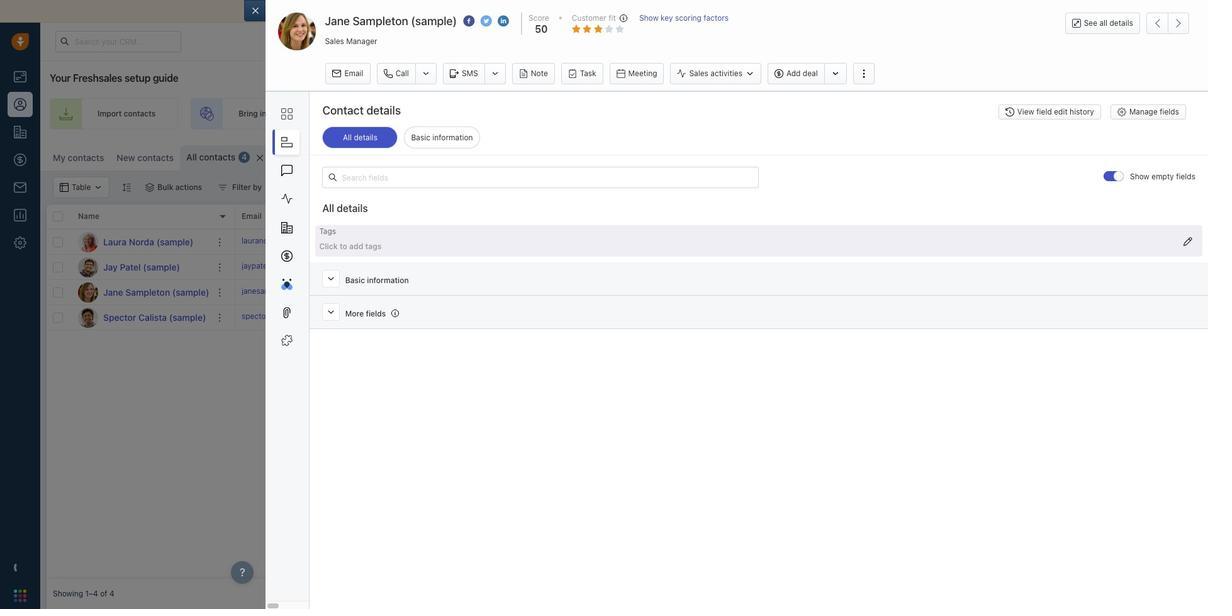Task type: locate. For each thing, give the bounding box(es) containing it.
import inside import contacts button
[[1043, 151, 1067, 161]]

sampleton down the jay patel (sample) link
[[126, 287, 170, 298]]

1 vertical spatial import contacts
[[1043, 151, 1101, 161]]

1 j image from the top
[[78, 257, 98, 277]]

spectorcalista@gmail.com link
[[242, 311, 335, 324]]

container_wx8msf4aqz5i3rn1 image for 50
[[717, 288, 726, 297]]

1 vertical spatial peterson
[[754, 288, 786, 297]]

0 vertical spatial jane sampleton (sample)
[[325, 14, 457, 28]]

j image left jay
[[78, 257, 98, 277]]

container_wx8msf4aqz5i3rn1 image left bulk
[[146, 183, 154, 192]]

4 up filter by
[[242, 153, 247, 162]]

import inside import contacts link
[[98, 109, 122, 119]]

showing
[[53, 590, 83, 599]]

information
[[433, 133, 473, 142], [367, 276, 409, 285]]

4
[[242, 153, 247, 162], [110, 590, 114, 599]]

0 horizontal spatial jane
[[103, 287, 123, 298]]

show
[[640, 13, 659, 23], [1131, 172, 1150, 182]]

tags down work
[[319, 227, 336, 236]]

view field edit history
[[1018, 107, 1095, 117]]

import contacts
[[98, 109, 156, 119], [1043, 151, 1101, 161]]

sales
[[325, 36, 344, 46], [690, 69, 709, 78]]

0 vertical spatial basic information
[[411, 133, 473, 142]]

1 horizontal spatial email
[[345, 69, 364, 78]]

4 cell from the top
[[991, 305, 1203, 330]]

Search fields text field
[[323, 167, 760, 189]]

import contacts down add deal "link" in the right top of the page
[[1043, 151, 1101, 161]]

sampleton inside 'grid'
[[126, 287, 170, 298]]

1 james from the top
[[729, 263, 752, 272]]

press space to select this row. row
[[47, 230, 235, 255], [235, 230, 1203, 255], [47, 255, 235, 280], [235, 255, 1203, 280], [47, 280, 235, 305], [235, 280, 1203, 305], [47, 305, 235, 331], [235, 305, 1203, 331]]

add inside the tags click to add tags
[[350, 242, 364, 251]]

more fields
[[345, 309, 386, 319]]

meeting button
[[610, 63, 665, 84]]

more
[[345, 309, 364, 319]]

50 inside score 50
[[535, 23, 548, 35]]

0 horizontal spatial all
[[186, 152, 197, 162]]

janesampleton@gmail.com
[[242, 286, 337, 296]]

1 + click to add from the top
[[620, 263, 669, 272]]

0 horizontal spatial information
[[367, 276, 409, 285]]

jane sampleton (sample) up the spector calista (sample)
[[103, 287, 209, 298]]

sampleton inside "dialog"
[[353, 14, 409, 28]]

of right sync
[[577, 6, 586, 16]]

0 horizontal spatial basic information
[[345, 276, 409, 285]]

contact details
[[323, 104, 401, 117]]

1 vertical spatial deal
[[1076, 109, 1092, 119]]

1 vertical spatial all
[[1100, 18, 1108, 28]]

0 vertical spatial of
[[577, 6, 586, 16]]

fields right the more
[[366, 309, 386, 319]]

details up o
[[354, 133, 378, 142]]

1 horizontal spatial all
[[323, 203, 334, 214]]

peterson for 18
[[754, 263, 786, 272]]

1 vertical spatial james
[[729, 288, 752, 297]]

0 horizontal spatial sampleton
[[126, 287, 170, 298]]

james for 18
[[729, 263, 752, 272]]

0 horizontal spatial add deal
[[787, 69, 818, 78]]

1 horizontal spatial jane
[[325, 14, 350, 28]]

spector
[[103, 312, 136, 323]]

all details up o
[[343, 133, 378, 142]]

invite
[[402, 109, 422, 119]]

fields inside button
[[1161, 107, 1180, 117]]

0 horizontal spatial sales
[[325, 36, 344, 46]]

james
[[729, 263, 752, 272], [729, 288, 752, 297]]

0 horizontal spatial all
[[705, 6, 715, 16]]

email inside "email" button
[[345, 69, 364, 78]]

spectorcalista@gmail.com 3684945781
[[242, 312, 382, 321]]

details up the tags click to add tags
[[337, 203, 368, 214]]

container_wx8msf4aqz5i3rn1 image down "+ add task"
[[431, 288, 440, 297]]

2 horizontal spatial all
[[343, 133, 352, 142]]

add
[[787, 69, 801, 78], [1060, 109, 1074, 119], [1152, 151, 1167, 161], [438, 262, 452, 272]]

connect your mailbox link
[[284, 6, 377, 16]]

details left invite
[[367, 104, 401, 117]]

1 horizontal spatial sampleton
[[353, 14, 409, 28]]

0 vertical spatial 50
[[535, 23, 548, 35]]

1 vertical spatial email
[[242, 212, 262, 221]]

basic information
[[411, 133, 473, 142], [345, 276, 409, 285]]

all right scoring
[[705, 6, 715, 16]]

bulk
[[158, 183, 173, 192]]

0 horizontal spatial your
[[322, 6, 340, 16]]

0 horizontal spatial import contacts
[[98, 109, 156, 119]]

information down the team
[[433, 133, 473, 142]]

sales activities button
[[671, 63, 768, 84], [671, 63, 762, 84]]

0 vertical spatial tags
[[319, 227, 336, 236]]

import contacts for import contacts link
[[98, 109, 156, 119]]

all right see
[[1100, 18, 1108, 28]]

import
[[676, 6, 703, 16], [98, 109, 122, 119], [1043, 151, 1067, 161]]

twitter circled image
[[481, 15, 492, 28]]

all up ⌘
[[343, 133, 352, 142]]

container_wx8msf4aqz5i3rn1 image for customize
[[941, 152, 949, 161]]

1 horizontal spatial 4
[[242, 153, 247, 162]]

2 james peterson from the top
[[729, 288, 786, 297]]

2 vertical spatial import
[[1043, 151, 1067, 161]]

50 button
[[532, 23, 548, 35]]

show left the "key"
[[640, 13, 659, 23]]

jane down jay
[[103, 287, 123, 298]]

sales for sales activities
[[690, 69, 709, 78]]

1 horizontal spatial import contacts
[[1043, 151, 1101, 161]]

1 vertical spatial of
[[100, 590, 107, 599]]

container_wx8msf4aqz5i3rn1 image for 18
[[717, 263, 726, 272]]

details right see
[[1110, 18, 1134, 28]]

import down add deal "link" in the right top of the page
[[1043, 151, 1067, 161]]

click inside the tags click to add tags
[[319, 242, 338, 251]]

1 vertical spatial information
[[367, 276, 409, 285]]

1 horizontal spatial of
[[577, 6, 586, 16]]

in
[[260, 109, 267, 119]]

(sample) right calista
[[169, 312, 206, 323]]

0 horizontal spatial show
[[640, 13, 659, 23]]

1 horizontal spatial all
[[1100, 18, 1108, 28]]

0 vertical spatial container_wx8msf4aqz5i3rn1 image
[[941, 152, 949, 161]]

0 horizontal spatial deal
[[803, 69, 818, 78]]

tags down phone
[[366, 242, 382, 251]]

0 horizontal spatial jane sampleton (sample)
[[103, 287, 209, 298]]

0 vertical spatial james
[[729, 263, 752, 272]]

work
[[336, 212, 355, 221]]

j image
[[78, 257, 98, 277], [78, 282, 98, 303]]

0 vertical spatial all
[[705, 6, 715, 16]]

1 horizontal spatial your
[[424, 109, 440, 119]]

j image up s image
[[78, 282, 98, 303]]

container_wx8msf4aqz5i3rn1 image
[[941, 152, 949, 161], [146, 183, 154, 192], [431, 288, 440, 297]]

2 cell from the top
[[991, 255, 1203, 280]]

1 horizontal spatial information
[[433, 133, 473, 142]]

contacts down history
[[1069, 151, 1101, 161]]

1 horizontal spatial jane sampleton (sample)
[[325, 14, 457, 28]]

contacts right my
[[68, 152, 104, 163]]

jane
[[325, 14, 350, 28], [103, 287, 123, 298]]

jane sampleton (sample) up manager
[[325, 14, 457, 28]]

sales for sales manager
[[325, 36, 344, 46]]

jane sampleton (sample) inside "dialog"
[[325, 14, 457, 28]]

1 vertical spatial add deal
[[1060, 109, 1092, 119]]

2 vertical spatial container_wx8msf4aqz5i3rn1 image
[[431, 288, 440, 297]]

2 j image from the top
[[78, 282, 98, 303]]

0 vertical spatial fields
[[1161, 107, 1180, 117]]

0 horizontal spatial 4
[[110, 590, 114, 599]]

name row
[[47, 205, 235, 230]]

add deal inside "link"
[[1060, 109, 1092, 119]]

of right 1–4
[[100, 590, 107, 599]]

0 vertical spatial all
[[343, 133, 352, 142]]

my contacts button
[[47, 145, 110, 171], [53, 152, 104, 163]]

1 horizontal spatial sales
[[690, 69, 709, 78]]

0 horizontal spatial tags
[[319, 227, 336, 236]]

all contacts 4
[[186, 152, 247, 162]]

s image
[[78, 308, 98, 328]]

container_wx8msf4aqz5i3rn1 image
[[219, 183, 227, 192], [717, 263, 726, 272], [717, 288, 726, 297]]

1 vertical spatial all
[[186, 152, 197, 162]]

import right the "key"
[[676, 6, 703, 16]]

all up actions
[[186, 152, 197, 162]]

+ click to add for 50
[[620, 288, 669, 297]]

your for mailbox
[[322, 6, 340, 16]]

0 vertical spatial james peterson
[[729, 263, 786, 272]]

fields down 'contact'
[[1177, 172, 1196, 182]]

1 horizontal spatial deal
[[1076, 109, 1092, 119]]

guide
[[153, 72, 179, 84]]

sales activities
[[690, 69, 743, 78]]

dialog
[[245, 0, 1209, 610]]

more...
[[303, 153, 329, 162]]

1 vertical spatial 4
[[110, 590, 114, 599]]

import down your freshsales setup guide
[[98, 109, 122, 119]]

bring
[[239, 109, 258, 119]]

2 peterson from the top
[[754, 288, 786, 297]]

bulk actions button
[[137, 177, 210, 198]]

0 horizontal spatial email
[[242, 212, 262, 221]]

import contacts down setup
[[98, 109, 156, 119]]

2 vertical spatial fields
[[366, 309, 386, 319]]

1 row group from the left
[[47, 230, 235, 331]]

import for import contacts button
[[1043, 151, 1067, 161]]

1 vertical spatial basic information
[[345, 276, 409, 285]]

1 vertical spatial container_wx8msf4aqz5i3rn1 image
[[717, 263, 726, 272]]

jane sampleton (sample) link
[[103, 286, 209, 299]]

⌘ o
[[342, 153, 357, 163]]

cell for 50
[[991, 280, 1203, 305]]

all
[[343, 133, 352, 142], [186, 152, 197, 162], [323, 203, 334, 214]]

0 vertical spatial 4
[[242, 153, 247, 162]]

0 horizontal spatial import
[[98, 109, 122, 119]]

leads
[[299, 109, 319, 119]]

customer
[[572, 13, 607, 23]]

1 vertical spatial + click to add
[[620, 288, 669, 297]]

50
[[535, 23, 548, 35], [525, 287, 538, 298]]

contact
[[323, 104, 364, 117]]

basic up 3684932360
[[345, 276, 365, 285]]

0 horizontal spatial basic
[[345, 276, 365, 285]]

(sample) up the spector calista (sample)
[[172, 287, 209, 298]]

contacts right new
[[138, 152, 174, 163]]

grid containing 18
[[47, 203, 1203, 579]]

sampleton up manager
[[353, 14, 409, 28]]

4 right 1–4
[[110, 590, 114, 599]]

factors
[[704, 13, 729, 23]]

0 vertical spatial sampleton
[[353, 14, 409, 28]]

all inside button
[[1100, 18, 1108, 28]]

1 peterson from the top
[[754, 263, 786, 272]]

sales left activities
[[690, 69, 709, 78]]

james for 50
[[729, 288, 752, 297]]

0 vertical spatial peterson
[[754, 263, 786, 272]]

your left sales
[[717, 6, 736, 16]]

note button
[[512, 63, 555, 84]]

cell for 54
[[991, 305, 1203, 330]]

basic information up 3684932360
[[345, 276, 409, 285]]

container_wx8msf4aqz5i3rn1 image inside bulk actions button
[[146, 183, 154, 192]]

add
[[350, 242, 364, 251], [372, 261, 386, 271], [655, 263, 669, 272], [655, 288, 669, 297]]

row group
[[47, 230, 235, 331], [235, 230, 1203, 331]]

container_wx8msf4aqz5i3rn1 image left customize
[[941, 152, 949, 161]]

fields
[[1161, 107, 1180, 117], [1177, 172, 1196, 182], [366, 309, 386, 319]]

0 vertical spatial j image
[[78, 257, 98, 277]]

all left work
[[323, 203, 334, 214]]

james peterson for 50
[[729, 288, 786, 297]]

0 vertical spatial information
[[433, 133, 473, 142]]

new contacts
[[117, 152, 174, 163]]

jane sampleton (sample) inside 'grid'
[[103, 287, 209, 298]]

janesampleton@gmail.com link
[[242, 286, 337, 299]]

1 horizontal spatial show
[[1131, 172, 1150, 182]]

bulk actions
[[158, 183, 202, 192]]

filter
[[232, 183, 251, 192]]

your for team
[[424, 109, 440, 119]]

2 horizontal spatial import
[[1043, 151, 1067, 161]]

widgetz.io (sample)
[[903, 288, 975, 297]]

basic down invite your team link
[[411, 133, 431, 142]]

press space to select this row. row containing jay patel (sample)
[[47, 255, 235, 280]]

1 vertical spatial show
[[1131, 172, 1150, 182]]

3684932360
[[336, 286, 384, 296]]

facebook circled image
[[464, 15, 475, 28]]

2 vertical spatial container_wx8msf4aqz5i3rn1 image
[[717, 288, 726, 297]]

empty
[[1152, 172, 1175, 182]]

grid
[[47, 203, 1203, 579]]

2 horizontal spatial container_wx8msf4aqz5i3rn1 image
[[941, 152, 949, 161]]

3 cell from the top
[[991, 280, 1203, 305]]

0 vertical spatial container_wx8msf4aqz5i3rn1 image
[[219, 183, 227, 192]]

your left the mailbox
[[322, 6, 340, 16]]

0 vertical spatial + click to add
[[620, 263, 669, 272]]

container_wx8msf4aqz5i3rn1 image inside customize table button
[[941, 152, 949, 161]]

work phone
[[336, 212, 381, 221]]

0 vertical spatial show
[[640, 13, 659, 23]]

1 james peterson from the top
[[729, 263, 786, 272]]

e
[[903, 263, 907, 272]]

details
[[1110, 18, 1134, 28], [367, 104, 401, 117], [354, 133, 378, 142], [337, 203, 368, 214]]

cell
[[991, 230, 1203, 254], [991, 255, 1203, 280], [991, 280, 1203, 305], [991, 305, 1203, 330]]

1 horizontal spatial add deal
[[1060, 109, 1092, 119]]

import contacts inside button
[[1043, 151, 1101, 161]]

1 horizontal spatial import
[[676, 6, 703, 16]]

50 down score
[[535, 23, 548, 35]]

1 vertical spatial tags
[[366, 242, 382, 251]]

of
[[577, 6, 586, 16], [100, 590, 107, 599]]

add deal inside button
[[787, 69, 818, 78]]

jane up the sales manager
[[325, 14, 350, 28]]

(sample)
[[411, 14, 457, 28], [157, 236, 194, 247], [143, 262, 180, 272], [929, 263, 960, 272], [172, 287, 209, 298], [943, 288, 975, 297], [169, 312, 206, 323]]

email down the sales manager
[[345, 69, 364, 78]]

4 inside all contacts 4
[[242, 153, 247, 162]]

0 vertical spatial sales
[[325, 36, 344, 46]]

sales left manager
[[325, 36, 344, 46]]

1 horizontal spatial tags
[[366, 242, 382, 251]]

score
[[529, 13, 550, 23]]

basic information down the team
[[411, 133, 473, 142]]

50 up 54
[[525, 287, 538, 298]]

james peterson
[[729, 263, 786, 272], [729, 288, 786, 297]]

add contact button
[[1135, 145, 1203, 167]]

jay
[[103, 262, 118, 272]]

all details up the tags click to add tags
[[323, 203, 368, 214]]

email down filter by
[[242, 212, 262, 221]]

0 vertical spatial email
[[345, 69, 364, 78]]

(sample) up widgetz.io (sample) "link"
[[929, 263, 960, 272]]

0 vertical spatial add deal
[[787, 69, 818, 78]]

2 row group from the left
[[235, 230, 1203, 331]]

(sample) up the jane sampleton (sample) link at the left
[[143, 262, 180, 272]]

your
[[322, 6, 340, 16], [717, 6, 736, 16], [424, 109, 440, 119]]

54
[[525, 312, 538, 323]]

(sample) left facebook circled icon
[[411, 14, 457, 28]]

bring in website leads
[[239, 109, 319, 119]]

0 vertical spatial import contacts
[[98, 109, 156, 119]]

+ add task
[[431, 262, 469, 272]]

0 horizontal spatial container_wx8msf4aqz5i3rn1 image
[[146, 183, 154, 192]]

(sample) right norda
[[157, 236, 194, 247]]

2-
[[527, 6, 536, 16]]

filter by
[[232, 183, 262, 192]]

your left the team
[[424, 109, 440, 119]]

1 vertical spatial sampleton
[[126, 287, 170, 298]]

2 + click to add from the top
[[620, 288, 669, 297]]

show left empty on the top right of the page
[[1131, 172, 1150, 182]]

1 vertical spatial james peterson
[[729, 288, 786, 297]]

1 vertical spatial jane sampleton (sample)
[[103, 287, 209, 298]]

freshworks switcher image
[[14, 590, 26, 602]]

fields for more fields
[[366, 309, 386, 319]]

sync
[[555, 6, 575, 16]]

1 vertical spatial container_wx8msf4aqz5i3rn1 image
[[146, 183, 154, 192]]

2 james from the top
[[729, 288, 752, 297]]

information up 3684932360
[[367, 276, 409, 285]]

fields right manage
[[1161, 107, 1180, 117]]

freshsales
[[73, 72, 122, 84]]

1 vertical spatial sales
[[690, 69, 709, 78]]

0 vertical spatial deal
[[803, 69, 818, 78]]

jay patel (sample)
[[103, 262, 180, 272]]



Task type: vqa. For each thing, say whether or not it's contained in the screenshot.
Negotiation to the bottom
no



Task type: describe. For each thing, give the bounding box(es) containing it.
task button
[[562, 63, 604, 84]]

press space to select this row. row containing 54
[[235, 305, 1203, 331]]

j image for jay patel (sample)
[[78, 257, 98, 277]]

scoring
[[676, 13, 702, 23]]

j image for jane sampleton (sample)
[[78, 282, 98, 303]]

manage fields
[[1130, 107, 1180, 117]]

show key scoring factors link
[[640, 13, 729, 36]]

call
[[396, 69, 409, 78]]

filter by button
[[210, 177, 270, 198]]

2 vertical spatial all
[[323, 203, 334, 214]]

(sample) inside "dialog"
[[411, 14, 457, 28]]

fields for manage fields
[[1161, 107, 1180, 117]]

press space to select this row. row containing 50
[[235, 280, 1203, 305]]

e corp (sample)
[[903, 263, 960, 272]]

(sample) for the jay patel (sample) link
[[143, 262, 180, 272]]

jay patel (sample) link
[[103, 261, 180, 274]]

0 vertical spatial import
[[676, 6, 703, 16]]

key
[[661, 13, 673, 23]]

dialog containing jane sampleton (sample)
[[245, 0, 1209, 610]]

add inside button
[[787, 69, 801, 78]]

0 horizontal spatial of
[[100, 590, 107, 599]]

laura norda (sample)
[[103, 236, 194, 247]]

unqualified
[[822, 263, 863, 272]]

1 vertical spatial all details
[[323, 203, 368, 214]]

fit
[[609, 13, 616, 23]]

(sample) for laura norda (sample) link
[[157, 236, 194, 247]]

lauranordasample@gmail.com
[[242, 236, 349, 245]]

add contact
[[1152, 151, 1196, 161]]

row group containing laura norda (sample)
[[47, 230, 235, 331]]

2 horizontal spatial your
[[717, 6, 736, 16]]

your freshsales setup guide
[[50, 72, 179, 84]]

call button
[[377, 63, 416, 84]]

activities
[[711, 69, 743, 78]]

press space to select this row. row containing lauranordasample@gmail.com
[[235, 230, 1203, 255]]

add inside "link"
[[1060, 109, 1074, 119]]

add deal button
[[768, 63, 825, 84]]

laura norda (sample) link
[[103, 236, 194, 248]]

james peterson for 18
[[729, 263, 786, 272]]

close image
[[1190, 8, 1196, 14]]

way
[[536, 6, 553, 16]]

see all details
[[1085, 18, 1134, 28]]

row group containing 18
[[235, 230, 1203, 331]]

press space to select this row. row containing jane sampleton (sample)
[[47, 280, 235, 305]]

1 horizontal spatial basic information
[[411, 133, 473, 142]]

team
[[442, 109, 460, 119]]

note
[[531, 69, 548, 78]]

4167348672 link
[[336, 235, 382, 249]]

12 more...
[[293, 153, 329, 162]]

show empty fields
[[1131, 172, 1196, 182]]

+ click to add for 18
[[620, 263, 669, 272]]

(sample) for the jane sampleton (sample) link at the left
[[172, 287, 209, 298]]

contacts down setup
[[124, 109, 156, 119]]

by
[[253, 183, 262, 192]]

show for show key scoring factors
[[640, 13, 659, 23]]

(sample) for spector calista (sample) link
[[169, 312, 206, 323]]

1 vertical spatial basic
[[345, 276, 365, 285]]

my contacts
[[53, 152, 104, 163]]

peterson for 50
[[754, 288, 786, 297]]

janesampleton@gmail.com 3684932360
[[242, 286, 384, 296]]

1 horizontal spatial basic
[[411, 133, 431, 142]]

qualified
[[822, 288, 854, 297]]

setup
[[125, 72, 151, 84]]

jane inside "dialog"
[[325, 14, 350, 28]]

press space to select this row. row containing spector calista (sample)
[[47, 305, 235, 331]]

deal inside button
[[803, 69, 818, 78]]

linkedin circled image
[[498, 15, 509, 28]]

0 vertical spatial all details
[[343, 133, 378, 142]]

show for show empty fields
[[1131, 172, 1150, 182]]

deliverability
[[424, 6, 477, 16]]

edit
[[1055, 107, 1068, 117]]

norda
[[129, 236, 154, 247]]

widgetz.io
[[903, 288, 941, 297]]

name
[[78, 212, 99, 221]]

laura
[[103, 236, 127, 247]]

jaypatelsample@gmail.com link
[[242, 261, 338, 274]]

invite your team link
[[354, 98, 483, 130]]

cell for 18
[[991, 255, 1203, 280]]

connect
[[284, 6, 319, 16]]

show key scoring factors
[[640, 13, 729, 23]]

sms button
[[443, 63, 485, 84]]

spector calista (sample) link
[[103, 311, 206, 324]]

1 vertical spatial fields
[[1177, 172, 1196, 182]]

1 horizontal spatial container_wx8msf4aqz5i3rn1 image
[[431, 288, 440, 297]]

import for import contacts link
[[98, 109, 122, 119]]

call link
[[377, 63, 416, 84]]

invite your team
[[402, 109, 460, 119]]

(sample) for e corp (sample) link
[[929, 263, 960, 272]]

field
[[1037, 107, 1053, 117]]

and
[[479, 6, 495, 16]]

score 50
[[529, 13, 550, 35]]

12 more... button
[[275, 149, 336, 167]]

meeting
[[629, 69, 658, 78]]

calista
[[139, 312, 167, 323]]

mailbox
[[343, 6, 375, 16]]

spector calista (sample)
[[103, 312, 206, 323]]

e corp (sample) link
[[903, 263, 960, 272]]

manage fields button
[[1111, 105, 1187, 120]]

contacts inside button
[[1069, 151, 1101, 161]]

container_wx8msf4aqz5i3rn1 image inside filter by button
[[219, 183, 227, 192]]

(sample) right widgetz.io
[[943, 288, 975, 297]]

to inside the tags click to add tags
[[340, 242, 348, 251]]

o
[[351, 153, 357, 163]]

⌘
[[342, 153, 349, 163]]

1–4
[[85, 590, 98, 599]]

3684945781 link
[[336, 311, 382, 324]]

connect your mailbox to improve deliverability and enable 2-way sync of email conversations. import all your sales data
[[284, 6, 780, 16]]

press space to select this row. row containing laura norda (sample)
[[47, 230, 235, 255]]

import contacts group
[[1026, 145, 1129, 167]]

add inside "button"
[[1152, 151, 1167, 161]]

enable
[[497, 6, 525, 16]]

details inside button
[[1110, 18, 1134, 28]]

1 vertical spatial 50
[[525, 287, 538, 298]]

jaypatelsample@gmail.com
[[242, 261, 338, 271]]

import all your sales data link
[[676, 6, 783, 16]]

lauranordasample@gmail.com link
[[242, 235, 349, 249]]

customize table button
[[932, 145, 1020, 167]]

all contacts link
[[186, 151, 236, 164]]

jane inside 'grid'
[[103, 287, 123, 298]]

import contacts button
[[1026, 145, 1107, 167]]

l image
[[78, 232, 98, 252]]

3684945781
[[336, 312, 382, 321]]

1 cell from the top
[[991, 230, 1203, 254]]

email
[[588, 6, 610, 16]]

jaypatelsample@gmail.com + click to add
[[242, 261, 386, 271]]

actions
[[176, 183, 202, 192]]

press space to select this row. row containing 18
[[235, 255, 1203, 280]]

container_wx8msf4aqz5i3rn1 image for bulk
[[146, 183, 154, 192]]

import contacts for import contacts button
[[1043, 151, 1101, 161]]

deal inside "link"
[[1076, 109, 1092, 119]]

contact
[[1169, 151, 1196, 161]]

improve
[[388, 6, 421, 16]]

tags click to add tags
[[319, 227, 382, 251]]

sales
[[738, 6, 760, 16]]

contacts up filter by button
[[199, 152, 236, 162]]

Search your CRM... text field
[[55, 31, 181, 52]]



